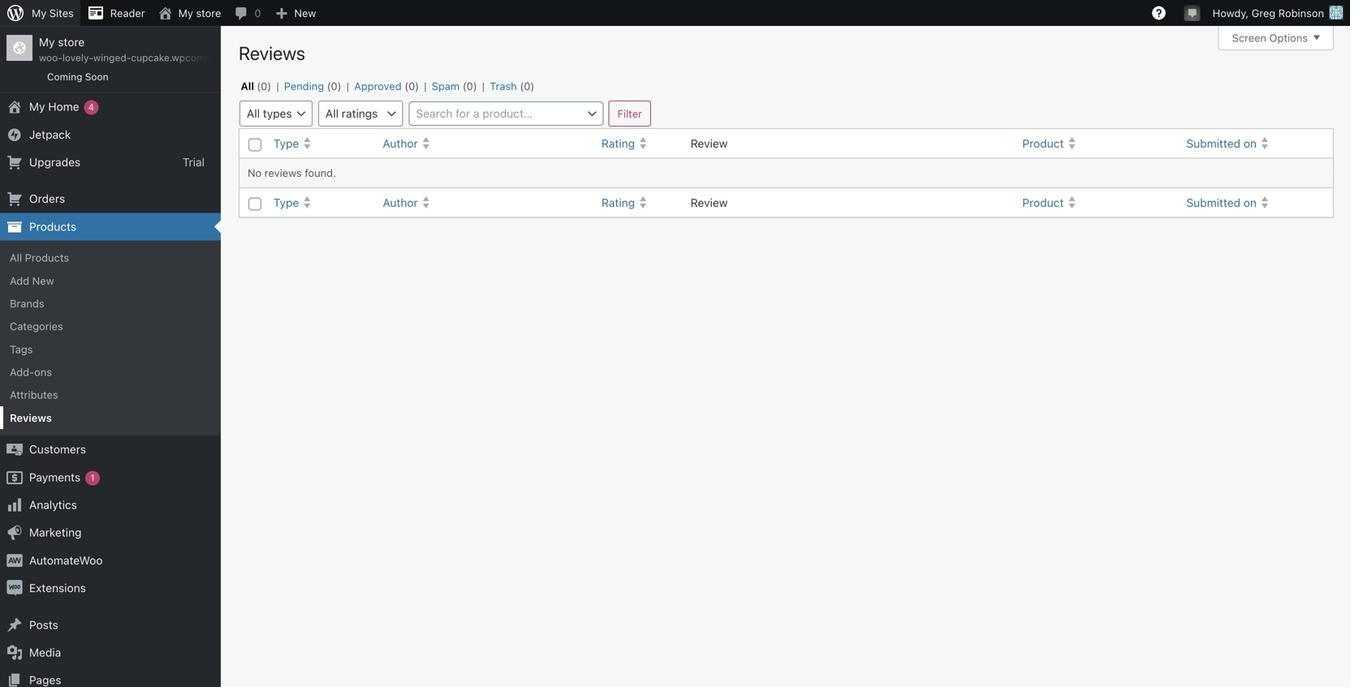 Task type: locate. For each thing, give the bounding box(es) containing it.
0
[[254, 7, 261, 19], [261, 80, 267, 92], [331, 80, 338, 92], [409, 80, 415, 92], [467, 80, 473, 92], [524, 80, 531, 92]]

reviews
[[239, 42, 305, 64], [10, 412, 52, 424]]

2 author link from the top
[[376, 188, 595, 217]]

all
[[241, 80, 254, 92], [10, 252, 22, 264]]

0 vertical spatial submitted
[[1187, 137, 1241, 150]]

automatewoo
[[29, 554, 103, 568]]

1 horizontal spatial new
[[294, 7, 316, 19]]

1 rating from the top
[[602, 137, 635, 150]]

1 vertical spatial on
[[1244, 196, 1257, 209]]

1 vertical spatial all
[[10, 252, 22, 264]]

my inside 'link'
[[32, 7, 47, 19]]

| left the approved
[[347, 80, 349, 92]]

0 link
[[228, 0, 268, 26]]

jetpack link
[[0, 121, 221, 149]]

submitted on link
[[1180, 129, 1333, 158], [1180, 188, 1333, 217]]

my store link
[[152, 0, 228, 26]]

1 submitted on from the top
[[1187, 137, 1257, 150]]

my
[[32, 7, 47, 19], [178, 7, 193, 19], [39, 35, 55, 49], [29, 100, 45, 113]]

0 vertical spatial store
[[196, 7, 221, 19]]

0 vertical spatial rating link
[[595, 129, 683, 158]]

0 vertical spatial author
[[383, 137, 418, 150]]

all ( 0 ) | pending ( 0 ) | approved ( 0 ) | spam ( 0 ) | trash ( 0 )
[[241, 80, 535, 92]]

all up add
[[10, 252, 22, 264]]

my home 4
[[29, 100, 94, 113]]

1 horizontal spatial store
[[196, 7, 221, 19]]

author link for 2nd product link from the bottom's rating link
[[376, 129, 595, 158]]

1 vertical spatial review
[[691, 196, 728, 209]]

1 type from the top
[[273, 137, 299, 150]]

( right trash
[[520, 80, 524, 92]]

add-ons link
[[0, 361, 221, 384]]

new
[[294, 7, 316, 19], [32, 275, 54, 287]]

2 rating from the top
[[602, 196, 635, 209]]

type for 2nd product link from the top
[[273, 196, 299, 209]]

my left the home
[[29, 100, 45, 113]]

1 vertical spatial author link
[[376, 188, 595, 217]]

rating
[[602, 137, 635, 150], [602, 196, 635, 209]]

my sites
[[32, 7, 74, 19]]

1 vertical spatial new
[[32, 275, 54, 287]]

add new
[[10, 275, 54, 287]]

found.
[[305, 167, 336, 179]]

|
[[276, 80, 279, 92], [347, 80, 349, 92], [424, 80, 427, 92], [482, 80, 485, 92]]

new right 0 link
[[294, 7, 316, 19]]

2 on from the top
[[1244, 196, 1257, 209]]

screen options
[[1232, 32, 1308, 44]]

type down reviews
[[273, 196, 299, 209]]

0 vertical spatial all
[[241, 80, 254, 92]]

products link
[[0, 213, 221, 241]]

reader
[[110, 7, 145, 19]]

0 vertical spatial submitted on
[[1187, 137, 1257, 150]]

0 right spam
[[467, 80, 473, 92]]

0 left pending
[[261, 80, 267, 92]]

0 vertical spatial type link
[[267, 129, 376, 158]]

0 vertical spatial on
[[1244, 137, 1257, 150]]

( right the approved
[[405, 80, 409, 92]]

1 vertical spatial submitted on
[[1187, 196, 1257, 209]]

submitted
[[1187, 137, 1241, 150], [1187, 196, 1241, 209]]

search
[[416, 107, 453, 120]]

) left pending
[[267, 80, 271, 92]]

2 submitted on from the top
[[1187, 196, 1257, 209]]

on
[[1244, 137, 1257, 150], [1244, 196, 1257, 209]]

0 vertical spatial review
[[691, 137, 728, 150]]

4 | from the left
[[482, 80, 485, 92]]

cupcake.wpcomstaging.com
[[131, 52, 261, 63]]

0 left new link
[[254, 7, 261, 19]]

1 on from the top
[[1244, 137, 1257, 150]]

all inside 'main menu' navigation
[[10, 252, 22, 264]]

( right pending
[[327, 80, 331, 92]]

1 vertical spatial submitted on link
[[1180, 188, 1333, 217]]

rating link for 2nd product link from the top
[[595, 188, 683, 217]]

1 author link from the top
[[376, 129, 595, 158]]

products up add new
[[25, 252, 69, 264]]

type
[[273, 137, 299, 150], [273, 196, 299, 209]]

greg
[[1252, 7, 1276, 19]]

media
[[29, 646, 61, 660]]

| left trash
[[482, 80, 485, 92]]

notification image
[[1186, 6, 1199, 19]]

trial
[[183, 155, 205, 169]]

1 ( from the left
[[257, 80, 261, 92]]

tags link
[[0, 338, 221, 361]]

1 vertical spatial rating
[[602, 196, 635, 209]]

store left 0 link
[[196, 7, 221, 19]]

my store
[[178, 7, 221, 19]]

1 vertical spatial author
[[383, 196, 418, 209]]

1 author from the top
[[383, 137, 418, 150]]

2 rating link from the top
[[595, 188, 683, 217]]

Search for a product… text field
[[410, 102, 603, 125]]

submitted for 2nd product link from the bottom
[[1187, 137, 1241, 150]]

0 horizontal spatial all
[[10, 252, 22, 264]]

author link
[[376, 129, 595, 158], [376, 188, 595, 217]]

0 vertical spatial submitted on link
[[1180, 129, 1333, 158]]

submitted on
[[1187, 137, 1257, 150], [1187, 196, 1257, 209]]

0 vertical spatial author link
[[376, 129, 595, 158]]

1 vertical spatial reviews
[[10, 412, 52, 424]]

5 ( from the left
[[520, 80, 524, 92]]

products
[[29, 220, 76, 233], [25, 252, 69, 264]]

(
[[257, 80, 261, 92], [327, 80, 331, 92], [405, 80, 409, 92], [463, 80, 467, 92], [520, 80, 524, 92]]

1 vertical spatial products
[[25, 252, 69, 264]]

posts
[[29, 619, 58, 632]]

trash
[[490, 80, 517, 92]]

analytics link
[[0, 492, 221, 519]]

add new link
[[0, 269, 221, 292]]

2 submitted from the top
[[1187, 196, 1241, 209]]

None submit
[[609, 101, 651, 127]]

brands link
[[0, 292, 221, 315]]

0 horizontal spatial reviews
[[10, 412, 52, 424]]

1 vertical spatial submitted
[[1187, 196, 1241, 209]]

upgrades
[[29, 155, 81, 169]]

orders link
[[0, 185, 221, 213]]

all products
[[10, 252, 69, 264]]

all left pending
[[241, 80, 254, 92]]

woo-
[[39, 52, 62, 63]]

1
[[90, 473, 95, 483]]

2 type from the top
[[273, 196, 299, 209]]

rating link for 2nd product link from the bottom
[[595, 129, 683, 158]]

submitted for 2nd product link from the top
[[1187, 196, 1241, 209]]

1 vertical spatial rating link
[[595, 188, 683, 217]]

automatewoo link
[[0, 547, 221, 575]]

author
[[383, 137, 418, 150], [383, 196, 418, 209]]

1 vertical spatial product link
[[1016, 188, 1180, 217]]

my up cupcake.wpcomstaging.com
[[178, 7, 193, 19]]

) up search for a product…
[[473, 80, 477, 92]]

customers link
[[0, 436, 221, 464]]

store
[[196, 7, 221, 19], [58, 35, 85, 49]]

product link
[[1016, 129, 1180, 158], [1016, 188, 1180, 217]]

1 horizontal spatial all
[[241, 80, 254, 92]]

0 vertical spatial new
[[294, 7, 316, 19]]

0 inside the toolbar navigation
[[254, 7, 261, 19]]

add
[[10, 275, 29, 287]]

4
[[88, 102, 94, 113]]

| left spam
[[424, 80, 427, 92]]

2 ( from the left
[[327, 80, 331, 92]]

store for my store woo-lovely-winged-cupcake.wpcomstaging.com coming soon
[[58, 35, 85, 49]]

my up woo-
[[39, 35, 55, 49]]

my left the sites
[[32, 7, 47, 19]]

store inside the toolbar navigation
[[196, 7, 221, 19]]

posts link
[[0, 612, 221, 639]]

1 rating link from the top
[[595, 129, 683, 158]]

1 vertical spatial type link
[[267, 188, 376, 217]]

0 vertical spatial rating
[[602, 137, 635, 150]]

| left pending
[[276, 80, 279, 92]]

1 type link from the top
[[267, 129, 376, 158]]

2 review from the top
[[691, 196, 728, 209]]

( left pending
[[257, 80, 261, 92]]

0 vertical spatial reviews
[[239, 42, 305, 64]]

4 ) from the left
[[473, 80, 477, 92]]

1 submitted on link from the top
[[1180, 129, 1333, 158]]

0 right the approved
[[409, 80, 415, 92]]

lovely-
[[62, 52, 93, 63]]

reviews down attributes
[[10, 412, 52, 424]]

type up reviews
[[273, 137, 299, 150]]

2 author from the top
[[383, 196, 418, 209]]

) left spam
[[415, 80, 419, 92]]

approved
[[354, 80, 402, 92]]

0 horizontal spatial store
[[58, 35, 85, 49]]

my for my store woo-lovely-winged-cupcake.wpcomstaging.com coming soon
[[39, 35, 55, 49]]

ons
[[34, 366, 52, 378]]

my inside my store woo-lovely-winged-cupcake.wpcomstaging.com coming soon
[[39, 35, 55, 49]]

) right pending
[[338, 80, 342, 92]]

sites
[[49, 7, 74, 19]]

0 vertical spatial product
[[1023, 137, 1064, 150]]

1 horizontal spatial reviews
[[239, 42, 305, 64]]

0 vertical spatial product link
[[1016, 129, 1180, 158]]

new inside the toolbar navigation
[[294, 7, 316, 19]]

Search for a product… field
[[409, 101, 604, 126]]

None checkbox
[[248, 198, 261, 211]]

submitted on link for 2nd product link from the bottom
[[1180, 129, 1333, 158]]

reviews up pending
[[239, 42, 305, 64]]

type link up found.
[[267, 129, 376, 158]]

review
[[691, 137, 728, 150], [691, 196, 728, 209]]

None checkbox
[[248, 138, 261, 151]]

1 submitted from the top
[[1187, 137, 1241, 150]]

on for 2nd product link from the top
[[1244, 196, 1257, 209]]

1 review from the top
[[691, 137, 728, 150]]

1 vertical spatial store
[[58, 35, 85, 49]]

type link
[[267, 129, 376, 158], [267, 188, 376, 217]]

new inside "link"
[[32, 275, 54, 287]]

1 vertical spatial product
[[1023, 196, 1064, 209]]

robinson
[[1279, 7, 1324, 19]]

my for my sites
[[32, 7, 47, 19]]

2 submitted on link from the top
[[1180, 188, 1333, 217]]

jetpack
[[29, 128, 71, 141]]

on for 2nd product link from the bottom
[[1244, 137, 1257, 150]]

( right spam
[[463, 80, 467, 92]]

store up lovely-
[[58, 35, 85, 49]]

)
[[267, 80, 271, 92], [338, 80, 342, 92], [415, 80, 419, 92], [473, 80, 477, 92], [531, 80, 535, 92]]

0 vertical spatial type
[[273, 137, 299, 150]]

extensions
[[29, 582, 86, 595]]

my for my home 4
[[29, 100, 45, 113]]

payments
[[29, 471, 80, 484]]

product…
[[483, 107, 533, 120]]

) right trash
[[531, 80, 535, 92]]

type link for rating link related to 2nd product link from the top
[[267, 188, 376, 217]]

store inside my store woo-lovely-winged-cupcake.wpcomstaging.com coming soon
[[58, 35, 85, 49]]

products down orders
[[29, 220, 76, 233]]

new down all products on the top of the page
[[32, 275, 54, 287]]

1 vertical spatial type
[[273, 196, 299, 209]]

rating link
[[595, 129, 683, 158], [595, 188, 683, 217]]

type link down found.
[[267, 188, 376, 217]]

0 horizontal spatial new
[[32, 275, 54, 287]]

orders
[[29, 192, 65, 206]]

review for rating link related to 2nd product link from the top
[[691, 196, 728, 209]]

payments 1
[[29, 471, 95, 484]]

0 vertical spatial products
[[29, 220, 76, 233]]

2 type link from the top
[[267, 188, 376, 217]]



Task type: vqa. For each thing, say whether or not it's contained in the screenshot.


Task type: describe. For each thing, give the bounding box(es) containing it.
type link for 2nd product link from the bottom's rating link
[[267, 129, 376, 158]]

submitted on for 2nd product link from the top
[[1187, 196, 1257, 209]]

3 ( from the left
[[405, 80, 409, 92]]

a
[[473, 107, 479, 120]]

media link
[[0, 639, 221, 667]]

review for 2nd product link from the bottom's rating link
[[691, 137, 728, 150]]

add-
[[10, 366, 34, 378]]

my sites link
[[0, 0, 80, 26]]

coming
[[47, 71, 82, 82]]

search for a product…
[[416, 107, 533, 120]]

for
[[456, 107, 470, 120]]

my store woo-lovely-winged-cupcake.wpcomstaging.com coming soon
[[39, 35, 261, 82]]

screen
[[1232, 32, 1267, 44]]

pages link
[[0, 667, 221, 688]]

no
[[248, 167, 262, 179]]

howdy,
[[1213, 7, 1249, 19]]

submitted on link for 2nd product link from the top
[[1180, 188, 1333, 217]]

store for my store
[[196, 7, 221, 19]]

author for 2nd product link from the bottom's rating link author link
[[383, 137, 418, 150]]

1 product from the top
[[1023, 137, 1064, 150]]

1 | from the left
[[276, 80, 279, 92]]

brands
[[10, 298, 44, 310]]

reader link
[[80, 0, 152, 26]]

my for my store
[[178, 7, 193, 19]]

tags
[[10, 343, 33, 356]]

home
[[48, 100, 79, 113]]

all for all ( 0 ) | pending ( 0 ) | approved ( 0 ) | spam ( 0 ) | trash ( 0 )
[[241, 80, 254, 92]]

marketing link
[[0, 519, 221, 547]]

categories
[[10, 320, 63, 333]]

toolbar navigation
[[0, 0, 1350, 29]]

submitted on for 2nd product link from the bottom
[[1187, 137, 1257, 150]]

spam
[[432, 80, 460, 92]]

customers
[[29, 443, 86, 456]]

no reviews found.
[[248, 167, 336, 179]]

attributes link
[[0, 384, 221, 407]]

add-ons
[[10, 366, 52, 378]]

howdy, greg robinson
[[1213, 7, 1324, 19]]

0 right trash
[[524, 80, 531, 92]]

author for author link corresponding to rating link related to 2nd product link from the top
[[383, 196, 418, 209]]

2 product link from the top
[[1016, 188, 1180, 217]]

0 right pending
[[331, 80, 338, 92]]

3 ) from the left
[[415, 80, 419, 92]]

2 | from the left
[[347, 80, 349, 92]]

attributes
[[10, 389, 58, 401]]

rating for 2nd product link from the bottom's rating link
[[602, 137, 635, 150]]

screen options button
[[1219, 26, 1334, 50]]

5 ) from the left
[[531, 80, 535, 92]]

2 product from the top
[[1023, 196, 1064, 209]]

author link for rating link related to 2nd product link from the top
[[376, 188, 595, 217]]

marketing
[[29, 526, 82, 540]]

options
[[1270, 32, 1308, 44]]

all products link
[[0, 246, 221, 269]]

2 ) from the left
[[338, 80, 342, 92]]

reviews inside 'main menu' navigation
[[10, 412, 52, 424]]

main menu navigation
[[0, 26, 261, 688]]

analytics
[[29, 499, 77, 512]]

3 | from the left
[[424, 80, 427, 92]]

1 ) from the left
[[267, 80, 271, 92]]

rating for rating link related to 2nd product link from the top
[[602, 196, 635, 209]]

reviews
[[265, 167, 302, 179]]

winged-
[[93, 52, 131, 63]]

new link
[[268, 0, 323, 26]]

all for all products
[[10, 252, 22, 264]]

4 ( from the left
[[463, 80, 467, 92]]

1 product link from the top
[[1016, 129, 1180, 158]]

reviews link
[[0, 407, 221, 430]]

type for 2nd product link from the bottom
[[273, 137, 299, 150]]

soon
[[85, 71, 108, 82]]

pages
[[29, 674, 61, 688]]

extensions link
[[0, 575, 221, 603]]

categories link
[[0, 315, 221, 338]]

pending
[[284, 80, 324, 92]]



